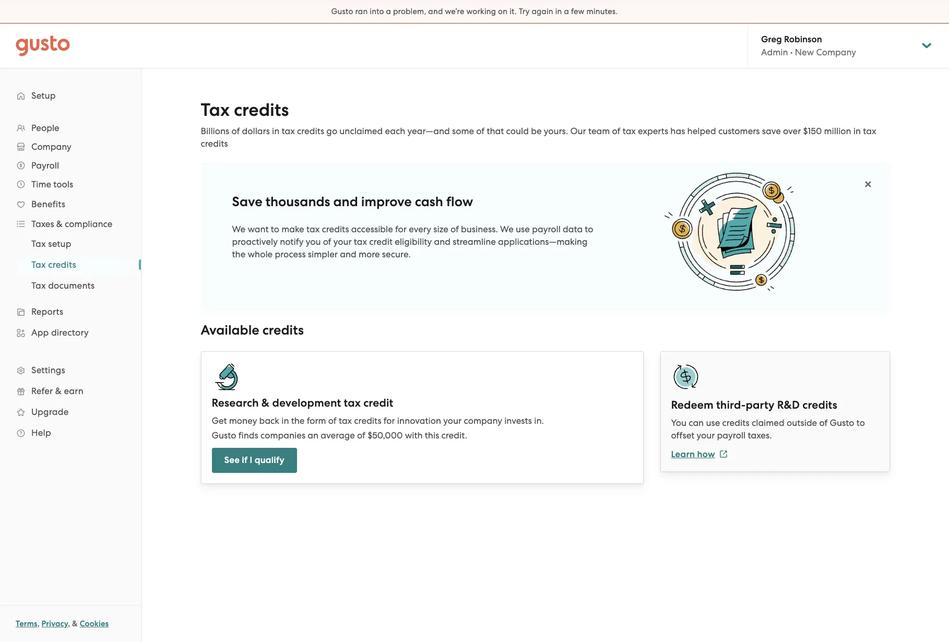 Task type: vqa. For each thing, say whether or not it's contained in the screenshot.
the right A
yes



Task type: locate. For each thing, give the bounding box(es) containing it.
your up the "credit."
[[444, 416, 462, 426]]

company down people
[[31, 142, 71, 152]]

0 horizontal spatial ,
[[37, 620, 40, 629]]

company inside dropdown button
[[31, 142, 71, 152]]

our
[[571, 126, 587, 136]]

i
[[250, 455, 253, 466]]

save
[[763, 126, 782, 136]]

1 vertical spatial company
[[31, 142, 71, 152]]

2 vertical spatial gusto
[[212, 430, 236, 441]]

it.
[[510, 7, 517, 16]]

of left dollars at the left
[[232, 126, 240, 136]]

payroll inside you can use credits claimed outside of gusto to offset your payroll taxes.
[[718, 430, 746, 441]]

a right into
[[386, 7, 391, 16]]

taxes & compliance
[[31, 219, 113, 229]]

payroll up applications—making
[[532, 224, 561, 235]]

tax documents link
[[19, 276, 131, 295]]

tax setup
[[31, 239, 71, 249]]

& inside taxes & compliance dropdown button
[[56, 219, 63, 229]]

a left few
[[565, 7, 570, 16]]

help
[[31, 428, 51, 438]]

credits inside gusto navigation element
[[48, 260, 76, 270]]

privacy
[[42, 620, 68, 629]]

0 vertical spatial company
[[817, 47, 857, 57]]

1 we from the left
[[232, 224, 246, 235]]

gusto down get at the left bottom of page
[[212, 430, 236, 441]]

has
[[671, 126, 686, 136]]

tax down tax credits
[[31, 281, 46, 291]]

0 horizontal spatial gusto
[[212, 430, 236, 441]]

of right average
[[357, 430, 366, 441]]

settings link
[[10, 361, 131, 380]]

2 vertical spatial your
[[697, 430, 715, 441]]

of right team
[[613, 126, 621, 136]]

2 a from the left
[[565, 7, 570, 16]]

1 vertical spatial credit
[[364, 396, 394, 410]]

0 vertical spatial the
[[232, 249, 246, 260]]

minutes.
[[587, 7, 618, 16]]

to
[[271, 224, 280, 235], [585, 224, 594, 235], [857, 418, 866, 428]]

back
[[259, 416, 280, 426]]

taxes & compliance button
[[10, 215, 131, 234]]

for inside get money back in the form of tax credits for innovation your company invests in. gusto finds companies an average of $50,000 with this credit.
[[384, 416, 395, 426]]

1 vertical spatial the
[[291, 416, 305, 426]]

list containing tax setup
[[0, 234, 141, 296]]

payroll button
[[10, 156, 131, 175]]

notify
[[280, 237, 304, 247]]

use up applications—making
[[516, 224, 530, 235]]

1 horizontal spatial we
[[501, 224, 514, 235]]

0 vertical spatial use
[[516, 224, 530, 235]]

1 vertical spatial use
[[707, 418, 721, 428]]

tax inside tax documents 'link'
[[31, 281, 46, 291]]

see if i qualify
[[224, 455, 285, 466]]

new
[[796, 47, 815, 57]]

credit
[[370, 237, 393, 247], [364, 396, 394, 410]]

how
[[698, 449, 716, 460]]

0 horizontal spatial for
[[384, 416, 395, 426]]

in right dollars at the left
[[272, 126, 280, 136]]

gusto right outside
[[830, 418, 855, 428]]

refer & earn link
[[10, 382, 131, 401]]

available credits
[[201, 322, 304, 338]]

tax setup link
[[19, 235, 131, 253]]

your inside we want to make tax credits accessible for every size of business. we use payroll data to proactively notify you of your tax credit eligibility and streamline applications—making the whole process simpler and more secure.
[[334, 237, 352, 247]]

whole
[[248, 249, 273, 260]]

0 vertical spatial for
[[396, 224, 407, 235]]

go
[[327, 126, 338, 136]]

learn how
[[672, 449, 716, 460]]

secure.
[[382, 249, 411, 260]]

earn
[[64, 386, 84, 397]]

finds
[[239, 430, 258, 441]]

into
[[370, 7, 384, 16]]

of inside you can use credits claimed outside of gusto to offset your payroll taxes.
[[820, 418, 828, 428]]

0 horizontal spatial a
[[386, 7, 391, 16]]

credit down accessible
[[370, 237, 393, 247]]

want
[[248, 224, 269, 235]]

for up $50,000
[[384, 416, 395, 426]]

the down proactively
[[232, 249, 246, 260]]

1 horizontal spatial payroll
[[718, 430, 746, 441]]

1 horizontal spatial gusto
[[332, 7, 354, 16]]

2 horizontal spatial gusto
[[830, 418, 855, 428]]

0 horizontal spatial company
[[31, 142, 71, 152]]

gusto inside get money back in the form of tax credits for innovation your company invests in. gusto finds companies an average of $50,000 with this credit.
[[212, 430, 236, 441]]

problem,
[[393, 7, 427, 16]]

use inside you can use credits claimed outside of gusto to offset your payroll taxes.
[[707, 418, 721, 428]]

1 horizontal spatial use
[[707, 418, 721, 428]]

tax down tax setup
[[31, 260, 46, 270]]

some
[[452, 126, 474, 136]]

your inside get money back in the form of tax credits for innovation your company invests in. gusto finds companies an average of $50,000 with this credit.
[[444, 416, 462, 426]]

the down research & development tax credit
[[291, 416, 305, 426]]

and
[[429, 7, 443, 16], [334, 194, 358, 210], [434, 237, 451, 247], [340, 249, 357, 260]]

1 horizontal spatial the
[[291, 416, 305, 426]]

of right outside
[[820, 418, 828, 428]]

cash
[[415, 194, 443, 210]]

1 vertical spatial your
[[444, 416, 462, 426]]

time tools button
[[10, 175, 131, 194]]

the inside we want to make tax credits accessible for every size of business. we use payroll data to proactively notify you of your tax credit eligibility and streamline applications—making the whole process simpler and more secure.
[[232, 249, 246, 260]]

1 horizontal spatial for
[[396, 224, 407, 235]]

the inside get money back in the form of tax credits for innovation your company invests in. gusto finds companies an average of $50,000 with this credit.
[[291, 416, 305, 426]]

0 vertical spatial your
[[334, 237, 352, 247]]

0 vertical spatial payroll
[[532, 224, 561, 235]]

tax down taxes
[[31, 239, 46, 249]]

we
[[232, 224, 246, 235], [501, 224, 514, 235]]

payroll
[[532, 224, 561, 235], [718, 430, 746, 441]]

0 vertical spatial credit
[[370, 237, 393, 247]]

& up back
[[262, 396, 270, 410]]

0 vertical spatial gusto
[[332, 7, 354, 16]]

development
[[272, 396, 341, 410]]

2 horizontal spatial your
[[697, 430, 715, 441]]

size
[[434, 224, 449, 235]]

tax inside tax setup link
[[31, 239, 46, 249]]

terms link
[[16, 620, 37, 629]]

claimed
[[752, 418, 785, 428]]

,
[[37, 620, 40, 629], [68, 620, 70, 629]]

1 horizontal spatial company
[[817, 47, 857, 57]]

in
[[556, 7, 563, 16], [272, 126, 280, 136], [854, 126, 862, 136], [282, 416, 289, 426]]

in inside get money back in the form of tax credits for innovation your company invests in. gusto finds companies an average of $50,000 with this credit.
[[282, 416, 289, 426]]

credits
[[234, 99, 289, 121], [297, 126, 325, 136], [201, 138, 228, 149], [322, 224, 349, 235], [48, 260, 76, 270], [263, 322, 304, 338], [803, 398, 838, 412], [354, 416, 382, 426], [723, 418, 750, 428]]

company right the new
[[817, 47, 857, 57]]

third-
[[717, 398, 746, 412]]

0 horizontal spatial your
[[334, 237, 352, 247]]

1 vertical spatial payroll
[[718, 430, 746, 441]]

payroll left taxes.
[[718, 430, 746, 441]]

payroll
[[31, 160, 59, 171]]

you
[[306, 237, 321, 247]]

1 vertical spatial gusto
[[830, 418, 855, 428]]

see if i qualify link
[[212, 448, 297, 473]]

0 horizontal spatial we
[[232, 224, 246, 235]]

, left 'cookies'
[[68, 620, 70, 629]]

with
[[405, 430, 423, 441]]

& right taxes
[[56, 219, 63, 229]]

we right business.
[[501, 224, 514, 235]]

this
[[425, 430, 440, 441]]

credit inside we want to make tax credits accessible for every size of business. we use payroll data to proactively notify you of your tax credit eligibility and streamline applications—making the whole process simpler and more secure.
[[370, 237, 393, 247]]

2 horizontal spatial to
[[857, 418, 866, 428]]

the
[[232, 249, 246, 260], [291, 416, 305, 426]]

gusto navigation element
[[0, 68, 141, 460]]

2 list from the top
[[0, 234, 141, 296]]

unclaimed
[[340, 126, 383, 136]]

, left privacy
[[37, 620, 40, 629]]

1 vertical spatial for
[[384, 416, 395, 426]]

greg robinson admin • new company
[[762, 34, 857, 57]]

company
[[817, 47, 857, 57], [31, 142, 71, 152]]

0 horizontal spatial payroll
[[532, 224, 561, 235]]

refer
[[31, 386, 53, 397]]

in right million on the right of the page
[[854, 126, 862, 136]]

we left want
[[232, 224, 246, 235]]

get money back in the form of tax credits for innovation your company invests in. gusto finds companies an average of $50,000 with this credit.
[[212, 416, 544, 441]]

1 horizontal spatial ,
[[68, 620, 70, 629]]

save
[[232, 194, 263, 210]]

tax inside tax credits billions of dollars in tax credits go unclaimed each year—and some of that could be yours. our team of tax experts has helped customers save over $150 million in tax credits
[[201, 99, 230, 121]]

home image
[[16, 35, 70, 56]]

& inside refer & earn link
[[55, 386, 62, 397]]

see
[[224, 455, 240, 466]]

1 , from the left
[[37, 620, 40, 629]]

& left earn
[[55, 386, 62, 397]]

tax for tax documents
[[31, 281, 46, 291]]

1 horizontal spatial your
[[444, 416, 462, 426]]

tax up billions
[[201, 99, 230, 121]]

your up simpler
[[334, 237, 352, 247]]

setup
[[48, 239, 71, 249]]

proactively
[[232, 237, 278, 247]]

can
[[689, 418, 704, 428]]

your down can
[[697, 430, 715, 441]]

business.
[[461, 224, 498, 235]]

make
[[282, 224, 304, 235]]

gusto left ran
[[332, 7, 354, 16]]

1 list from the top
[[0, 119, 141, 444]]

improve
[[361, 194, 412, 210]]

1 a from the left
[[386, 7, 391, 16]]

terms
[[16, 620, 37, 629]]

•
[[791, 47, 793, 57]]

in up companies
[[282, 416, 289, 426]]

0 horizontal spatial use
[[516, 224, 530, 235]]

tax inside tax credits link
[[31, 260, 46, 270]]

that
[[487, 126, 504, 136]]

1 horizontal spatial a
[[565, 7, 570, 16]]

tax credits
[[31, 260, 76, 270]]

credit up get money back in the form of tax credits for innovation your company invests in. gusto finds companies an average of $50,000 with this credit.
[[364, 396, 394, 410]]

list
[[0, 119, 141, 444], [0, 234, 141, 296]]

if
[[242, 455, 248, 466]]

0 horizontal spatial the
[[232, 249, 246, 260]]

working
[[467, 7, 496, 16]]

tax
[[201, 99, 230, 121], [31, 239, 46, 249], [31, 260, 46, 270], [31, 281, 46, 291]]

more
[[359, 249, 380, 260]]

outside
[[787, 418, 818, 428]]

tax for tax setup
[[31, 239, 46, 249]]

average
[[321, 430, 355, 441]]

use right can
[[707, 418, 721, 428]]

try
[[519, 7, 530, 16]]

simpler
[[308, 249, 338, 260]]

help link
[[10, 424, 131, 443]]

and up accessible
[[334, 194, 358, 210]]

for up eligibility
[[396, 224, 407, 235]]



Task type: describe. For each thing, give the bounding box(es) containing it.
learn how link
[[672, 449, 728, 460]]

use inside we want to make tax credits accessible for every size of business. we use payroll data to proactively notify you of your tax credit eligibility and streamline applications—making the whole process simpler and more secure.
[[516, 224, 530, 235]]

cookies button
[[80, 618, 109, 631]]

& for compliance
[[56, 219, 63, 229]]

get
[[212, 416, 227, 426]]

0 horizontal spatial to
[[271, 224, 280, 235]]

app directory
[[31, 328, 89, 338]]

billions
[[201, 126, 229, 136]]

privacy link
[[42, 620, 68, 629]]

payroll inside we want to make tax credits accessible for every size of business. we use payroll data to proactively notify you of your tax credit eligibility and streamline applications—making the whole process simpler and more secure.
[[532, 224, 561, 235]]

redeem third-party r&d credits
[[672, 398, 838, 412]]

of left that
[[477, 126, 485, 136]]

tax for tax credits
[[31, 260, 46, 270]]

settings
[[31, 365, 65, 376]]

tax for tax credits billions of dollars in tax credits go unclaimed each year—and some of that could be yours. our team of tax experts has helped customers save over $150 million in tax credits
[[201, 99, 230, 121]]

data
[[563, 224, 583, 235]]

redeem
[[672, 398, 714, 412]]

& left 'cookies'
[[72, 620, 78, 629]]

credits inside we want to make tax credits accessible for every size of business. we use payroll data to proactively notify you of your tax credit eligibility and streamline applications—making the whole process simpler and more secure.
[[322, 224, 349, 235]]

cookies
[[80, 620, 109, 629]]

& for development
[[262, 396, 270, 410]]

and left the we're
[[429, 7, 443, 16]]

tax credits link
[[19, 255, 131, 274]]

research
[[212, 396, 259, 410]]

to inside you can use credits claimed outside of gusto to offset your payroll taxes.
[[857, 418, 866, 428]]

save thousands and improve cash flow
[[232, 194, 474, 210]]

tax inside get money back in the form of tax credits for innovation your company invests in. gusto finds companies an average of $50,000 with this credit.
[[339, 416, 352, 426]]

over
[[784, 126, 802, 136]]

an
[[308, 430, 319, 441]]

r&d
[[778, 398, 801, 412]]

could
[[507, 126, 529, 136]]

company button
[[10, 137, 131, 156]]

team
[[589, 126, 610, 136]]

available
[[201, 322, 259, 338]]

for inside we want to make tax credits accessible for every size of business. we use payroll data to proactively notify you of your tax credit eligibility and streamline applications—making the whole process simpler and more secure.
[[396, 224, 407, 235]]

company
[[464, 416, 503, 426]]

million
[[825, 126, 852, 136]]

process
[[275, 249, 306, 260]]

company inside greg robinson admin • new company
[[817, 47, 857, 57]]

research & development tax credit
[[212, 396, 394, 410]]

of right size
[[451, 224, 459, 235]]

terms , privacy , & cookies
[[16, 620, 109, 629]]

upgrade
[[31, 407, 69, 417]]

app directory link
[[10, 323, 131, 342]]

innovation
[[398, 416, 442, 426]]

benefits
[[31, 199, 65, 210]]

reports
[[31, 307, 63, 317]]

customers
[[719, 126, 760, 136]]

list containing people
[[0, 119, 141, 444]]

compliance
[[65, 219, 113, 229]]

taxes.
[[748, 430, 773, 441]]

party
[[746, 398, 775, 412]]

people button
[[10, 119, 131, 137]]

in right again
[[556, 7, 563, 16]]

setup
[[31, 90, 56, 101]]

benefits link
[[10, 195, 131, 214]]

offset
[[672, 430, 695, 441]]

taxes
[[31, 219, 54, 229]]

thousands
[[266, 194, 330, 210]]

dollars
[[242, 126, 270, 136]]

streamline
[[453, 237, 496, 247]]

of up simpler
[[323, 237, 332, 247]]

tax credits billions of dollars in tax credits go unclaimed each year—and some of that could be yours. our team of tax experts has helped customers save over $150 million in tax credits
[[201, 99, 877, 149]]

flow
[[447, 194, 474, 210]]

2 , from the left
[[68, 620, 70, 629]]

on
[[498, 7, 508, 16]]

year—and
[[408, 126, 450, 136]]

$150
[[804, 126, 823, 136]]

again
[[532, 7, 554, 16]]

credits inside get money back in the form of tax credits for innovation your company invests in. gusto finds companies an average of $50,000 with this credit.
[[354, 416, 382, 426]]

greg
[[762, 34, 783, 45]]

and left more
[[340, 249, 357, 260]]

in.
[[535, 416, 544, 426]]

2 we from the left
[[501, 224, 514, 235]]

you can use credits claimed outside of gusto to offset your payroll taxes.
[[672, 418, 866, 441]]

you
[[672, 418, 687, 428]]

people
[[31, 123, 59, 133]]

companies
[[261, 430, 306, 441]]

credit.
[[442, 430, 468, 441]]

your inside you can use credits claimed outside of gusto to offset your payroll taxes.
[[697, 430, 715, 441]]

and down size
[[434, 237, 451, 247]]

& for earn
[[55, 386, 62, 397]]

experts
[[639, 126, 669, 136]]

qualify
[[255, 455, 285, 466]]

documents
[[48, 281, 95, 291]]

of up average
[[329, 416, 337, 426]]

be
[[531, 126, 542, 136]]

gusto inside you can use credits claimed outside of gusto to offset your payroll taxes.
[[830, 418, 855, 428]]

gusto ran into a problem, and we're working on it. try again in a few minutes.
[[332, 7, 618, 16]]

credits inside you can use credits claimed outside of gusto to offset your payroll taxes.
[[723, 418, 750, 428]]

applications—making
[[498, 237, 588, 247]]

1 horizontal spatial to
[[585, 224, 594, 235]]



